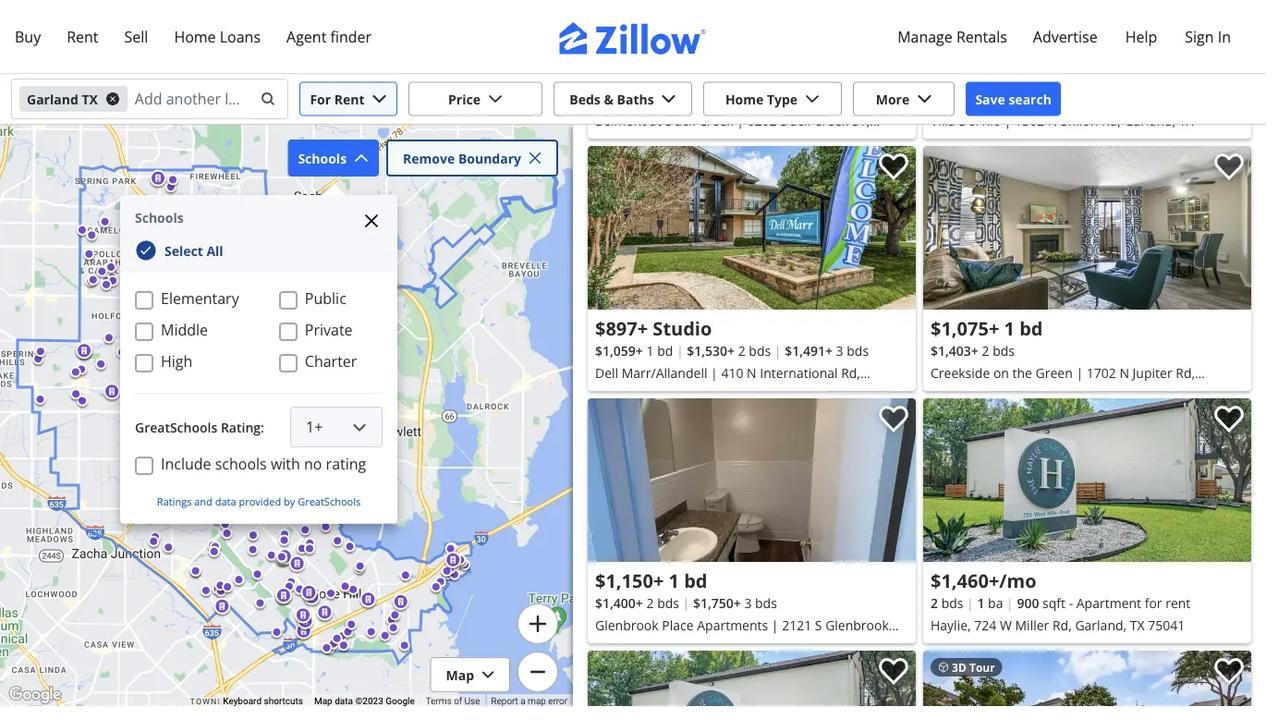 Task type: vqa. For each thing, say whether or not it's contained in the screenshot.
Bds related to $1,530+ 2 bds
yes



Task type: describe. For each thing, give the bounding box(es) containing it.
map for map
[[446, 666, 474, 684]]

75041
[[1149, 616, 1186, 634]]

©2023
[[355, 696, 383, 707]]

garland
[[27, 90, 78, 108]]

price button
[[409, 82, 543, 116]]

close image
[[529, 152, 542, 165]]

villa del rio | 1302 n shiloh rd, garland, tx link
[[931, 109, 1244, 131]]

at
[[650, 111, 662, 129]]

clear field image
[[258, 92, 273, 106]]

map data ©2023 google
[[314, 696, 415, 707]]

chevron down image for beds & baths
[[662, 92, 676, 106]]

1302
[[1015, 111, 1045, 129]]

belmont at duck creek | 6202 duck creek dr, garland, tx link
[[595, 109, 909, 151]]

public
[[305, 288, 347, 308]]

tx inside dell marr/allandell | 410 n international rd, garland, tx
[[650, 386, 665, 404]]

buy link
[[2, 15, 54, 58]]

select
[[165, 242, 203, 259]]

beds
[[570, 90, 601, 108]]

high
[[161, 351, 193, 371]]

$1,150+
[[595, 568, 664, 593]]

use
[[465, 696, 480, 707]]

s
[[815, 616, 822, 634]]

$1,403+
[[931, 342, 979, 359]]

by
[[284, 494, 295, 508]]

creekside on the green image
[[924, 146, 1252, 310]]

rating
[[221, 418, 261, 436]]

tx down sign
[[1180, 111, 1194, 129]]

help
[[1126, 26, 1158, 46]]

bds for $1,750+ 3 bds
[[755, 594, 777, 612]]

garland tx
[[27, 90, 98, 108]]

sell link
[[111, 15, 161, 58]]

bds up haylie,
[[942, 594, 964, 612]]

Search text field
[[135, 84, 249, 114]]

| right 'rio'
[[1005, 111, 1012, 129]]

manage rentals link
[[885, 15, 1021, 58]]

terms
[[426, 696, 452, 707]]

save this home image for $1,075+ 1 bd
[[1215, 153, 1244, 181]]

$897+
[[595, 315, 648, 341]]

ratings and data provided by greatschools
[[157, 494, 361, 508]]

$1,075+ 1 bd $1,403+ 2 bds
[[931, 315, 1043, 359]]

3 save this home image from the top
[[879, 658, 909, 685]]

garland, inside creekside on the green | 1702 n jupiter rd, garland, tx
[[931, 386, 983, 404]]

save search
[[976, 90, 1052, 108]]

manage
[[898, 26, 953, 46]]

1 left ba at the right
[[978, 594, 985, 612]]

more
[[876, 90, 910, 108]]

miller
[[1016, 616, 1050, 634]]

google image
[[5, 683, 66, 707]]

bds for $1,530+ 2 bds
[[749, 342, 771, 359]]

more button
[[853, 82, 955, 116]]

data inside dialog
[[215, 494, 236, 508]]

3 for $1,750+
[[745, 594, 752, 612]]

rd, inside creekside on the green | 1702 n jupiter rd, garland, tx
[[1176, 364, 1196, 381]]

manage rentals
[[898, 26, 1008, 46]]

rent
[[67, 26, 99, 46]]

tx inside belmont at duck creek | 6202 duck creek dr, garland, tx
[[650, 134, 665, 151]]

| inside belmont at duck creek | 6202 duck creek dr, garland, tx
[[737, 111, 744, 129]]

Public checkbox
[[279, 291, 298, 310]]

beds & baths
[[570, 90, 654, 108]]

in
[[1218, 26, 1232, 46]]

$1,059+
[[595, 342, 643, 359]]

three dimensional image
[[938, 662, 950, 673]]

keyboard
[[223, 696, 262, 707]]

1 horizontal spatial data
[[335, 696, 353, 707]]

900
[[1017, 594, 1040, 612]]

dr, inside glenbrook place apartments | 2121 s glenbrook dr, garland, tx
[[595, 638, 613, 656]]

rent
[[1166, 594, 1191, 612]]

tx inside glenbrook place apartments | 2121 s glenbrook dr, garland, tx
[[672, 638, 686, 656]]

map region
[[0, 0, 798, 707]]

select all button
[[135, 239, 223, 262]]

schools inside dialog
[[135, 208, 184, 226]]

tx down - apartment for rent
[[1131, 616, 1145, 634]]

schools button
[[288, 140, 379, 177]]

rio
[[982, 111, 1001, 129]]

shortcuts
[[264, 696, 303, 707]]

for
[[1145, 594, 1163, 612]]

select all
[[165, 242, 223, 259]]

jupiter
[[1133, 364, 1173, 381]]

sell
[[124, 26, 148, 46]]

1 for $1,059+
[[647, 342, 654, 359]]

remove tag image
[[105, 92, 120, 106]]

save this home button for $1,150+ 1 bd
[[864, 398, 916, 450]]

2 duck from the left
[[780, 111, 811, 129]]

apartments
[[697, 616, 768, 634]]

home loans
[[174, 26, 261, 46]]

bd for $1,075+ 1 bd $1,403+ 2 bds
[[1020, 315, 1043, 341]]

glenbrook place apartments | 2121 s glenbrook dr, garland, tx link
[[595, 614, 909, 656]]

1702
[[1087, 364, 1117, 381]]

belmont at duck creek | 6202 duck creek dr, garland, tx
[[595, 111, 870, 151]]

close image
[[364, 214, 379, 228]]

2 up haylie,
[[931, 594, 938, 612]]

3 save this home image from the top
[[1215, 658, 1244, 685]]

ba
[[988, 594, 1004, 612]]

remove boundary button
[[387, 140, 558, 177]]

rent link
[[54, 15, 111, 58]]

all
[[207, 242, 223, 259]]

3d tour
[[950, 660, 995, 675]]

marr/allandell
[[622, 364, 708, 381]]

main navigation
[[0, 0, 1267, 74]]

provided
[[239, 494, 281, 508]]

villa
[[931, 111, 956, 129]]

1 creek from the left
[[699, 111, 734, 129]]

home type
[[726, 90, 798, 108]]

place
[[662, 616, 694, 634]]

High checkbox
[[135, 354, 153, 373]]

3 for $1,491+
[[836, 342, 844, 359]]

| inside dell marr/allandell | 410 n international rd, garland, tx
[[711, 364, 718, 381]]

no
[[304, 454, 322, 474]]

save this home button for $1,075+ 1 bd
[[1200, 146, 1252, 198]]

$1,530+ 2 bds
[[687, 342, 771, 359]]

sqft
[[1043, 594, 1066, 612]]

410
[[722, 364, 744, 381]]

remove boundary
[[403, 149, 521, 167]]

dell marr/allandell | 410 n international rd, garland, tx link
[[595, 362, 909, 404]]

bds for $1,491+ 3 bds
[[847, 342, 869, 359]]

map
[[528, 696, 546, 707]]

with
[[271, 454, 300, 474]]

haylie, 724 w miller rd, garland, tx 75041 image
[[924, 398, 1252, 562]]

bds for $1,400+ 2 bds
[[657, 594, 679, 612]]

Include schools with no rating checkbox
[[135, 457, 153, 475]]

tour
[[970, 660, 995, 675]]



Task type: locate. For each thing, give the bounding box(es) containing it.
creekside on the green | 1702 n jupiter rd, garland, tx link
[[931, 362, 1244, 404]]

| inside glenbrook place apartments | 2121 s glenbrook dr, garland, tx
[[772, 616, 779, 634]]

save
[[976, 90, 1006, 108]]

duck
[[665, 111, 696, 129], [780, 111, 811, 129]]

1 for $1,150+
[[669, 568, 680, 593]]

$1,530+
[[687, 342, 735, 359]]

1 vertical spatial home
[[726, 90, 764, 108]]

1 duck from the left
[[665, 111, 696, 129]]

0 vertical spatial bd
[[1020, 315, 1043, 341]]

1 horizontal spatial n
[[1048, 111, 1058, 129]]

0 horizontal spatial glenbrook
[[595, 616, 659, 634]]

save this home image for $897+ studio
[[879, 153, 909, 181]]

glenbrook place apartments image
[[588, 398, 916, 562]]

plus image
[[528, 614, 548, 634]]

chevron down image
[[372, 92, 387, 106], [662, 92, 676, 106], [805, 92, 820, 106], [917, 92, 932, 106]]

| left 2121
[[772, 616, 779, 634]]

elementary
[[161, 288, 239, 308]]

dr, left villa in the right top of the page
[[852, 111, 870, 129]]

rd, right shiloh at top right
[[1102, 111, 1121, 129]]

bd up the
[[1020, 315, 1043, 341]]

2121
[[782, 616, 812, 634]]

dr, inside belmont at duck creek | 6202 duck creek dr, garland, tx
[[852, 111, 870, 129]]

- apartment for rent
[[1069, 594, 1191, 612]]

garland, down the place
[[617, 638, 668, 656]]

0 vertical spatial home
[[174, 26, 216, 46]]

map up 'of'
[[446, 666, 474, 684]]

| inside creekside on the green | 1702 n jupiter rd, garland, tx
[[1077, 364, 1084, 381]]

2 bds
[[931, 594, 964, 612]]

1 horizontal spatial map
[[446, 666, 474, 684]]

1 vertical spatial schools
[[135, 208, 184, 226]]

3 up apartments
[[745, 594, 752, 612]]

map inside dropdown button
[[446, 666, 474, 684]]

glenbrook place apartments | 2121 s glenbrook dr, garland, tx
[[595, 616, 889, 656]]

save this home image for $1,150+ 1 bd
[[879, 406, 909, 433]]

bd for $1,150+ 1 bd
[[684, 568, 708, 593]]

boundary
[[458, 149, 521, 167]]

2 vertical spatial bd
[[684, 568, 708, 593]]

tx left remove tag image
[[82, 90, 98, 108]]

garland, inside dell marr/allandell | 410 n international rd, garland, tx
[[595, 386, 647, 404]]

data right and
[[215, 494, 236, 508]]

0 horizontal spatial map
[[314, 696, 333, 707]]

bd for $1,059+ 1 bd
[[657, 342, 673, 359]]

| left 410
[[711, 364, 718, 381]]

of
[[454, 696, 462, 707]]

chevron down image up at
[[662, 92, 676, 106]]

2 horizontal spatial bd
[[1020, 315, 1043, 341]]

chevron down image up schools popup button
[[372, 92, 387, 106]]

1 chevron down image from the left
[[372, 92, 387, 106]]

terms of use
[[426, 696, 480, 707]]

1 vertical spatial bd
[[657, 342, 673, 359]]

0 horizontal spatial duck
[[665, 111, 696, 129]]

w
[[1000, 616, 1012, 634]]

agent finder link
[[274, 15, 385, 58]]

2 glenbrook from the left
[[826, 616, 889, 634]]

map right shortcuts
[[314, 696, 333, 707]]

|
[[737, 111, 744, 129], [1005, 111, 1012, 129], [711, 364, 718, 381], [1077, 364, 1084, 381], [772, 616, 779, 634]]

dialog containing elementary
[[120, 195, 398, 524]]

creek right 6202
[[814, 111, 849, 129]]

1 horizontal spatial schools
[[298, 149, 347, 167]]

$1,460+/mo
[[931, 568, 1037, 593]]

the
[[1013, 364, 1033, 381]]

save this home button
[[864, 146, 916, 198], [1200, 146, 1252, 198], [864, 398, 916, 450], [1200, 398, 1252, 450], [864, 651, 916, 703], [1200, 651, 1252, 703]]

greatschools up include
[[135, 418, 218, 436]]

finder
[[331, 26, 372, 46]]

search
[[1009, 90, 1052, 108]]

Middle checkbox
[[135, 323, 153, 341]]

checkmark image
[[135, 239, 157, 262]]

n
[[1048, 111, 1058, 129], [747, 364, 757, 381], [1120, 364, 1130, 381]]

bd up marr/allandell
[[657, 342, 673, 359]]

0 vertical spatial schools
[[298, 149, 347, 167]]

tx down at
[[650, 134, 665, 151]]

0 vertical spatial 3
[[836, 342, 844, 359]]

chevron down image inside price dropdown button
[[488, 92, 503, 106]]

search image
[[261, 92, 276, 106]]

rd, inside dell marr/allandell | 410 n international rd, garland, tx
[[842, 364, 861, 381]]

:
[[261, 418, 264, 436]]

0 horizontal spatial n
[[747, 364, 757, 381]]

3 right $1,491+
[[836, 342, 844, 359]]

0 horizontal spatial dr,
[[595, 638, 613, 656]]

garland, down creekside
[[931, 386, 983, 404]]

chevron down image right type
[[805, 92, 820, 106]]

0 vertical spatial data
[[215, 494, 236, 508]]

$1,150+ 1 bd
[[595, 568, 708, 593]]

0 vertical spatial save this home image
[[1215, 153, 1244, 181]]

garland, down apartment
[[1076, 616, 1127, 634]]

1 horizontal spatial duck
[[780, 111, 811, 129]]

n right the 1702 at the bottom of the page
[[1120, 364, 1130, 381]]

| left the 1702 at the bottom of the page
[[1077, 364, 1084, 381]]

$1,075+
[[931, 315, 1000, 341]]

rd, right jupiter
[[1176, 364, 1196, 381]]

home inside main navigation
[[174, 26, 216, 46]]

data left "©2023"
[[335, 696, 353, 707]]

glenbrook right s
[[826, 616, 889, 634]]

zillow logo image
[[559, 22, 707, 55]]

1 vertical spatial 3
[[745, 594, 752, 612]]

| left 6202
[[737, 111, 744, 129]]

home for home type
[[726, 90, 764, 108]]

duck right at
[[665, 111, 696, 129]]

2 chevron down image from the left
[[662, 92, 676, 106]]

chevron down image inside map dropdown button
[[482, 668, 495, 681]]

0 vertical spatial dr,
[[852, 111, 870, 129]]

1 horizontal spatial greatschools
[[298, 494, 361, 508]]

$897+ studio
[[595, 315, 712, 341]]

keyboard shortcuts button
[[223, 695, 303, 707]]

home left loans
[[174, 26, 216, 46]]

chevron down image right price
[[488, 92, 503, 106]]

1 vertical spatial greatschools
[[298, 494, 361, 508]]

-
[[1069, 594, 1074, 612]]

1 right $1,075+
[[1005, 315, 1015, 341]]

schools inside popup button
[[298, 149, 347, 167]]

dialog
[[120, 195, 398, 524]]

chevron up image
[[354, 151, 369, 165]]

rd, down "sqft"
[[1053, 616, 1072, 634]]

del
[[959, 111, 979, 129]]

0 vertical spatial map
[[446, 666, 474, 684]]

advertise
[[1034, 26, 1098, 46]]

sign
[[1186, 26, 1214, 46]]

dell
[[595, 364, 619, 381]]

home loans link
[[161, 15, 274, 58]]

chevron down image for more
[[917, 92, 932, 106]]

1 up $1,400+ 2 bds
[[669, 568, 680, 593]]

minus image
[[528, 662, 548, 682]]

tx down the place
[[672, 638, 686, 656]]

garland, down dell
[[595, 386, 647, 404]]

garland, down belmont
[[595, 134, 647, 151]]

rd, down $1,491+ 3 bds
[[842, 364, 861, 381]]

bds right $1,491+
[[847, 342, 869, 359]]

n inside creekside on the green | 1702 n jupiter rd, garland, tx
[[1120, 364, 1130, 381]]

bds inside $1,075+ 1 bd $1,403+ 2 bds
[[993, 342, 1015, 359]]

900 sqft
[[1017, 594, 1066, 612]]

2 save this home image from the top
[[1215, 406, 1244, 433]]

1 ba
[[978, 594, 1004, 612]]

chevron down image up report
[[482, 668, 495, 681]]

tx inside filters element
[[82, 90, 98, 108]]

6202
[[747, 111, 777, 129]]

save this home button for $1,460+/mo
[[1200, 398, 1252, 450]]

$1,400+
[[595, 594, 643, 612]]

save this home image
[[879, 153, 909, 181], [879, 406, 909, 433], [879, 658, 909, 685]]

n right 410
[[747, 364, 757, 381]]

1 horizontal spatial 3
[[836, 342, 844, 359]]

type
[[767, 90, 798, 108]]

villa del rio | 1302 n shiloh rd, garland, tx
[[931, 111, 1194, 129]]

report
[[491, 696, 519, 707]]

Charter checkbox
[[279, 354, 298, 373]]

$1,491+ 3 bds
[[785, 342, 869, 359]]

save this home image
[[1215, 153, 1244, 181], [1215, 406, 1244, 433], [1215, 658, 1244, 685]]

&
[[604, 90, 614, 108]]

2 save this home image from the top
[[879, 406, 909, 433]]

1 vertical spatial save this home image
[[1215, 406, 1244, 433]]

bds up dell marr/allandell | 410 n international rd, garland, tx link
[[749, 342, 771, 359]]

chevron down image inside "more" popup button
[[917, 92, 932, 106]]

dr, down the $1,400+
[[595, 638, 613, 656]]

save this home button for $897+ studio
[[864, 146, 916, 198]]

schools
[[298, 149, 347, 167], [135, 208, 184, 226]]

2 vertical spatial save this home image
[[879, 658, 909, 685]]

Private checkbox
[[279, 323, 298, 341]]

schools left 'chevron up' image
[[298, 149, 347, 167]]

garland, inside belmont at duck creek | 6202 duck creek dr, garland, tx
[[595, 134, 647, 151]]

3 chevron down image from the left
[[805, 92, 820, 106]]

private
[[305, 320, 353, 340]]

tx down marr/allandell
[[650, 386, 665, 404]]

1 vertical spatial data
[[335, 696, 353, 707]]

map for map data ©2023 google
[[314, 696, 333, 707]]

haylie, 724 w miller rd, garland, tx 75041 link
[[931, 614, 1244, 636]]

n inside dell marr/allandell | 410 n international rd, garland, tx
[[747, 364, 757, 381]]

0 horizontal spatial data
[[215, 494, 236, 508]]

chevron down image inside beds & baths popup button
[[662, 92, 676, 106]]

1 save this home image from the top
[[1215, 153, 1244, 181]]

0 vertical spatial chevron down image
[[488, 92, 503, 106]]

$1,059+ 1 bd
[[595, 342, 673, 359]]

chevron down image
[[488, 92, 503, 106], [482, 668, 495, 681]]

greatschools
[[135, 418, 218, 436], [298, 494, 361, 508]]

1 save this home image from the top
[[879, 153, 909, 181]]

creek left 6202
[[699, 111, 734, 129]]

belmont
[[595, 111, 647, 129]]

0 horizontal spatial home
[[174, 26, 216, 46]]

home
[[174, 26, 216, 46], [726, 90, 764, 108]]

haylie, 724 w miller rd, garland, tx 75041
[[931, 616, 1186, 634]]

report a map error link
[[491, 696, 568, 707]]

chevron down image inside home type dropdown button
[[805, 92, 820, 106]]

chevron down image for home type
[[805, 92, 820, 106]]

ratings
[[157, 494, 192, 508]]

international
[[760, 364, 838, 381]]

2 inside $1,075+ 1 bd $1,403+ 2 bds
[[982, 342, 990, 359]]

bd
[[1020, 315, 1043, 341], [657, 342, 673, 359], [684, 568, 708, 593]]

apartment
[[1077, 594, 1142, 612]]

0 horizontal spatial bd
[[657, 342, 673, 359]]

1 vertical spatial save this home image
[[879, 406, 909, 433]]

duck down type
[[780, 111, 811, 129]]

0 vertical spatial greatschools
[[135, 418, 218, 436]]

0 horizontal spatial schools
[[135, 208, 184, 226]]

on
[[994, 364, 1010, 381]]

greatschools right the 'by'
[[298, 494, 361, 508]]

schools up checkmark image
[[135, 208, 184, 226]]

2 down $1,075+
[[982, 342, 990, 359]]

0 horizontal spatial creek
[[699, 111, 734, 129]]

map
[[446, 666, 474, 684], [314, 696, 333, 707]]

bd up $1,750+ in the bottom right of the page
[[684, 568, 708, 593]]

2 vertical spatial save this home image
[[1215, 658, 1244, 685]]

1 horizontal spatial home
[[726, 90, 764, 108]]

$1,750+
[[693, 594, 741, 612]]

home for home loans
[[174, 26, 216, 46]]

1 horizontal spatial bd
[[684, 568, 708, 593]]

haylie,
[[931, 616, 971, 634]]

sign in link
[[1173, 15, 1244, 58]]

1 vertical spatial chevron down image
[[482, 668, 495, 681]]

Elementary checkbox
[[135, 291, 153, 310]]

1
[[1005, 315, 1015, 341], [647, 342, 654, 359], [669, 568, 680, 593], [978, 594, 985, 612]]

1 glenbrook from the left
[[595, 616, 659, 634]]

0 vertical spatial save this home image
[[879, 153, 909, 181]]

buy
[[15, 26, 41, 46]]

1 horizontal spatial glenbrook
[[826, 616, 889, 634]]

0 horizontal spatial greatschools
[[135, 418, 218, 436]]

2 up 410
[[738, 342, 746, 359]]

glenbrook down the $1,400+
[[595, 616, 659, 634]]

beds & baths button
[[554, 82, 692, 116]]

2 horizontal spatial n
[[1120, 364, 1130, 381]]

chevron down image up villa in the right top of the page
[[917, 92, 932, 106]]

home inside home type dropdown button
[[726, 90, 764, 108]]

0 horizontal spatial 3
[[745, 594, 752, 612]]

save this home image for $1,460+/mo
[[1215, 406, 1244, 433]]

include
[[161, 454, 211, 474]]

bds up on
[[993, 342, 1015, 359]]

1 vertical spatial dr,
[[595, 638, 613, 656]]

garland, inside glenbrook place apartments | 2121 s glenbrook dr, garland, tx
[[617, 638, 668, 656]]

1 for $1,075+
[[1005, 315, 1015, 341]]

1 inside $1,075+ 1 bd $1,403+ 2 bds
[[1005, 315, 1015, 341]]

and
[[194, 494, 213, 508]]

tx
[[82, 90, 98, 108], [1180, 111, 1194, 129], [650, 134, 665, 151], [650, 386, 665, 404], [986, 386, 1001, 404], [1131, 616, 1145, 634], [672, 638, 686, 656]]

tx inside creekside on the green | 1702 n jupiter rd, garland, tx
[[986, 386, 1001, 404]]

1 horizontal spatial dr,
[[852, 111, 870, 129]]

2 down $1,150+ 1 bd
[[647, 594, 654, 612]]

n right 1302
[[1048, 111, 1058, 129]]

724
[[975, 616, 997, 634]]

1 vertical spatial map
[[314, 696, 333, 707]]

bds up the place
[[657, 594, 679, 612]]

dell marr/allandell image
[[588, 146, 916, 310]]

bds up glenbrook place apartments | 2121 s glenbrook dr, garland, tx link
[[755, 594, 777, 612]]

error
[[548, 696, 568, 707]]

1 horizontal spatial creek
[[814, 111, 849, 129]]

terms of use link
[[426, 696, 480, 707]]

home type button
[[704, 82, 842, 116]]

garland, right shiloh at top right
[[1125, 111, 1176, 129]]

tx down on
[[986, 386, 1001, 404]]

agent finder
[[287, 26, 372, 46]]

home up 6202
[[726, 90, 764, 108]]

2 creek from the left
[[814, 111, 849, 129]]

4 chevron down image from the left
[[917, 92, 932, 106]]

baths
[[617, 90, 654, 108]]

filters element
[[0, 74, 1267, 125]]

1 down the $897+ studio
[[647, 342, 654, 359]]

bd inside $1,075+ 1 bd $1,403+ 2 bds
[[1020, 315, 1043, 341]]



